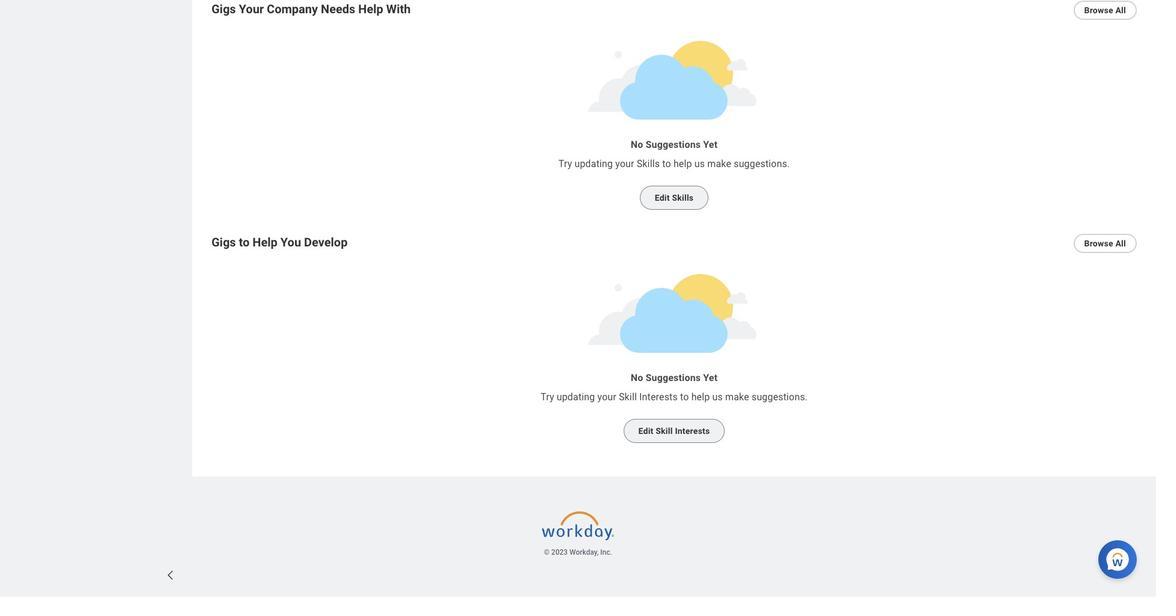 Task type: vqa. For each thing, say whether or not it's contained in the screenshot.
NOTIFICATIONS LARGE icon on the right top
no



Task type: describe. For each thing, give the bounding box(es) containing it.
browse all for gigs your company needs help with
[[1085, 5, 1126, 15]]

your for gigs your company needs help with
[[615, 158, 634, 169]]

all for gigs your company needs help with
[[1116, 5, 1126, 15]]

chevron left image
[[165, 569, 177, 581]]

1 vertical spatial make
[[725, 391, 749, 403]]

suggestions for gigs your company needs help with
[[646, 139, 701, 150]]

all for gigs to help you develop
[[1116, 238, 1126, 248]]

browse all link for gigs your company needs help with
[[1074, 0, 1137, 20]]

gigs for gigs your company needs help with
[[212, 2, 236, 16]]

try updating your skill interests to help us make suggestions.
[[541, 391, 808, 403]]

try for gigs to help you develop
[[541, 391, 554, 403]]

1 vertical spatial help
[[692, 391, 710, 403]]

edit for gigs to help you develop
[[639, 426, 654, 436]]

2 vertical spatial to
[[680, 391, 689, 403]]

updating for gigs to help you develop
[[557, 391, 595, 403]]

0 vertical spatial skills
[[637, 158, 660, 169]]

with
[[386, 2, 411, 16]]

© 2023 workday, inc.
[[544, 548, 612, 556]]

no for gigs your company needs help with
[[631, 139, 643, 150]]

interests inside edit skill interests button
[[675, 426, 710, 436]]

1 horizontal spatial to
[[662, 158, 671, 169]]

no suggestions yet for gigs to help you develop
[[631, 372, 718, 383]]

edit skill interests
[[639, 426, 710, 436]]

no for gigs to help you develop
[[631, 372, 643, 383]]

0 vertical spatial help
[[358, 2, 383, 16]]

browse for gigs to help you develop
[[1085, 238, 1114, 248]]

edit for gigs your company needs help with
[[655, 193, 670, 202]]

1 horizontal spatial us
[[713, 391, 723, 403]]

0 vertical spatial help
[[674, 158, 692, 169]]

browse for gigs your company needs help with
[[1085, 5, 1114, 15]]

suggestions for gigs to help you develop
[[646, 372, 701, 383]]

workday assistant region
[[1099, 536, 1142, 579]]

1 vertical spatial suggestions.
[[752, 391, 808, 403]]

browse all for gigs to help you develop
[[1085, 238, 1126, 248]]

©
[[544, 548, 550, 556]]



Task type: locate. For each thing, give the bounding box(es) containing it.
0 vertical spatial to
[[662, 158, 671, 169]]

browse
[[1085, 5, 1114, 15], [1085, 238, 1114, 248]]

0 vertical spatial updating
[[575, 158, 613, 169]]

help
[[674, 158, 692, 169], [692, 391, 710, 403]]

1 vertical spatial gigs
[[212, 235, 236, 249]]

your
[[615, 158, 634, 169], [598, 391, 617, 403]]

try
[[559, 158, 572, 169], [541, 391, 554, 403]]

1 vertical spatial try
[[541, 391, 554, 403]]

0 vertical spatial all
[[1116, 5, 1126, 15]]

help up the edit skill interests
[[692, 391, 710, 403]]

1 browse all link from the top
[[1074, 0, 1137, 20]]

2 no suggestions yet from the top
[[631, 372, 718, 383]]

1 gigs from the top
[[212, 2, 236, 16]]

1 horizontal spatial help
[[358, 2, 383, 16]]

1 horizontal spatial skills
[[672, 193, 694, 202]]

1 no suggestions yet from the top
[[631, 139, 718, 150]]

edit skills
[[655, 193, 694, 202]]

1 suggestions from the top
[[646, 139, 701, 150]]

1 vertical spatial interests
[[675, 426, 710, 436]]

to up the edit skill interests
[[680, 391, 689, 403]]

edit down try updating your skill interests to help us make suggestions.
[[639, 426, 654, 436]]

browse all link
[[1074, 0, 1137, 20], [1074, 234, 1137, 253]]

0 horizontal spatial edit
[[639, 426, 654, 436]]

2 browse all from the top
[[1085, 238, 1126, 248]]

no suggestions yet up try updating your skills to help us make suggestions.
[[631, 139, 718, 150]]

skill
[[619, 391, 637, 403], [656, 426, 673, 436]]

1 vertical spatial edit
[[639, 426, 654, 436]]

0 horizontal spatial try
[[541, 391, 554, 403]]

0 vertical spatial your
[[615, 158, 634, 169]]

edit
[[655, 193, 670, 202], [639, 426, 654, 436]]

yet for gigs your company needs help with
[[703, 139, 718, 150]]

1 vertical spatial yet
[[703, 372, 718, 383]]

try updating your skills to help us make suggestions.
[[559, 158, 790, 169]]

1 vertical spatial browse all
[[1085, 238, 1126, 248]]

edit inside button
[[639, 426, 654, 436]]

help up edit skills
[[674, 158, 692, 169]]

0 vertical spatial us
[[695, 158, 705, 169]]

interests up the edit skill interests
[[640, 391, 678, 403]]

your for gigs to help you develop
[[598, 391, 617, 403]]

2 browse from the top
[[1085, 238, 1114, 248]]

1 vertical spatial to
[[239, 235, 250, 249]]

us up the edit skills button
[[695, 158, 705, 169]]

0 horizontal spatial to
[[239, 235, 250, 249]]

2 horizontal spatial to
[[680, 391, 689, 403]]

all
[[1116, 5, 1126, 15], [1116, 238, 1126, 248]]

develop
[[304, 235, 348, 249]]

skills
[[637, 158, 660, 169], [672, 193, 694, 202]]

2 browse all link from the top
[[1074, 234, 1137, 253]]

1 vertical spatial no
[[631, 372, 643, 383]]

2 no from the top
[[631, 372, 643, 383]]

1 horizontal spatial edit
[[655, 193, 670, 202]]

1 vertical spatial us
[[713, 391, 723, 403]]

suggestions up try updating your skills to help us make suggestions.
[[646, 139, 701, 150]]

edit skills button
[[640, 186, 709, 210]]

2 yet from the top
[[703, 372, 718, 383]]

help left you
[[253, 235, 278, 249]]

1 vertical spatial browse all link
[[1074, 234, 1137, 253]]

2 gigs from the top
[[212, 235, 236, 249]]

0 horizontal spatial us
[[695, 158, 705, 169]]

yet
[[703, 139, 718, 150], [703, 372, 718, 383]]

yet up try updating your skills to help us make suggestions.
[[703, 139, 718, 150]]

0 vertical spatial interests
[[640, 391, 678, 403]]

skills down try updating your skills to help us make suggestions.
[[672, 193, 694, 202]]

gigs
[[212, 2, 236, 16], [212, 235, 236, 249]]

2 suggestions from the top
[[646, 372, 701, 383]]

you
[[281, 235, 301, 249]]

updating for gigs your company needs help with
[[575, 158, 613, 169]]

region
[[0, 525, 192, 597]]

1 all from the top
[[1116, 5, 1126, 15]]

company
[[267, 2, 318, 16]]

suggestions.
[[734, 158, 790, 169], [752, 391, 808, 403]]

skill inside button
[[656, 426, 673, 436]]

0 vertical spatial skill
[[619, 391, 637, 403]]

gigs your company needs help with
[[212, 2, 411, 16]]

0 vertical spatial make
[[708, 158, 732, 169]]

0 horizontal spatial skill
[[619, 391, 637, 403]]

0 horizontal spatial skills
[[637, 158, 660, 169]]

1 horizontal spatial try
[[559, 158, 572, 169]]

no up try updating your skill interests to help us make suggestions.
[[631, 372, 643, 383]]

0 vertical spatial suggestions.
[[734, 158, 790, 169]]

browse all
[[1085, 5, 1126, 15], [1085, 238, 1126, 248]]

try for gigs your company needs help with
[[559, 158, 572, 169]]

no
[[631, 139, 643, 150], [631, 372, 643, 383]]

help
[[358, 2, 383, 16], [253, 235, 278, 249]]

workday,
[[570, 548, 599, 556]]

needs
[[321, 2, 355, 16]]

interests down try updating your skill interests to help us make suggestions.
[[675, 426, 710, 436]]

1 vertical spatial no suggestions yet
[[631, 372, 718, 383]]

1 yet from the top
[[703, 139, 718, 150]]

yet up try updating your skill interests to help us make suggestions.
[[703, 372, 718, 383]]

0 vertical spatial browse
[[1085, 5, 1114, 15]]

suggestions
[[646, 139, 701, 150], [646, 372, 701, 383]]

1 vertical spatial your
[[598, 391, 617, 403]]

edit down try updating your skills to help us make suggestions.
[[655, 193, 670, 202]]

0 vertical spatial browse all link
[[1074, 0, 1137, 20]]

gigs to help you develop
[[212, 235, 348, 249]]

1 browse from the top
[[1085, 5, 1114, 15]]

1 vertical spatial skills
[[672, 193, 694, 202]]

inc.
[[600, 548, 612, 556]]

to up edit skills
[[662, 158, 671, 169]]

to
[[662, 158, 671, 169], [239, 235, 250, 249], [680, 391, 689, 403]]

0 vertical spatial suggestions
[[646, 139, 701, 150]]

no up try updating your skills to help us make suggestions.
[[631, 139, 643, 150]]

skills up edit skills
[[637, 158, 660, 169]]

1 vertical spatial skill
[[656, 426, 673, 436]]

us up edit skill interests button
[[713, 391, 723, 403]]

1 vertical spatial suggestions
[[646, 372, 701, 383]]

0 vertical spatial browse all
[[1085, 5, 1126, 15]]

gigs for gigs to help you develop
[[212, 235, 236, 249]]

1 no from the top
[[631, 139, 643, 150]]

edit inside button
[[655, 193, 670, 202]]

0 vertical spatial no
[[631, 139, 643, 150]]

edit skill interests button
[[624, 419, 725, 443]]

2 all from the top
[[1116, 238, 1126, 248]]

1 browse all from the top
[[1085, 5, 1126, 15]]

yet for gigs to help you develop
[[703, 372, 718, 383]]

2023
[[551, 548, 568, 556]]

0 horizontal spatial help
[[253, 235, 278, 249]]

1 vertical spatial updating
[[557, 391, 595, 403]]

updating
[[575, 158, 613, 169], [557, 391, 595, 403]]

1 vertical spatial browse
[[1085, 238, 1114, 248]]

to left you
[[239, 235, 250, 249]]

help left with
[[358, 2, 383, 16]]

1 vertical spatial help
[[253, 235, 278, 249]]

0 vertical spatial edit
[[655, 193, 670, 202]]

no suggestions yet
[[631, 139, 718, 150], [631, 372, 718, 383]]

make
[[708, 158, 732, 169], [725, 391, 749, 403]]

suggestions up try updating your skill interests to help us make suggestions.
[[646, 372, 701, 383]]

browse all link for gigs to help you develop
[[1074, 234, 1137, 253]]

interests
[[640, 391, 678, 403], [675, 426, 710, 436]]

skill down try updating your skill interests to help us make suggestions.
[[656, 426, 673, 436]]

skill up edit skill interests button
[[619, 391, 637, 403]]

your
[[239, 2, 264, 16]]

0 vertical spatial try
[[559, 158, 572, 169]]

1 horizontal spatial skill
[[656, 426, 673, 436]]

logo image
[[542, 505, 614, 546]]

0 vertical spatial no suggestions yet
[[631, 139, 718, 150]]

no suggestions yet up try updating your skill interests to help us make suggestions.
[[631, 372, 718, 383]]

no suggestions yet for gigs your company needs help with
[[631, 139, 718, 150]]

0 vertical spatial yet
[[703, 139, 718, 150]]

0 vertical spatial gigs
[[212, 2, 236, 16]]

us
[[695, 158, 705, 169], [713, 391, 723, 403]]

skills inside button
[[672, 193, 694, 202]]

1 vertical spatial all
[[1116, 238, 1126, 248]]



